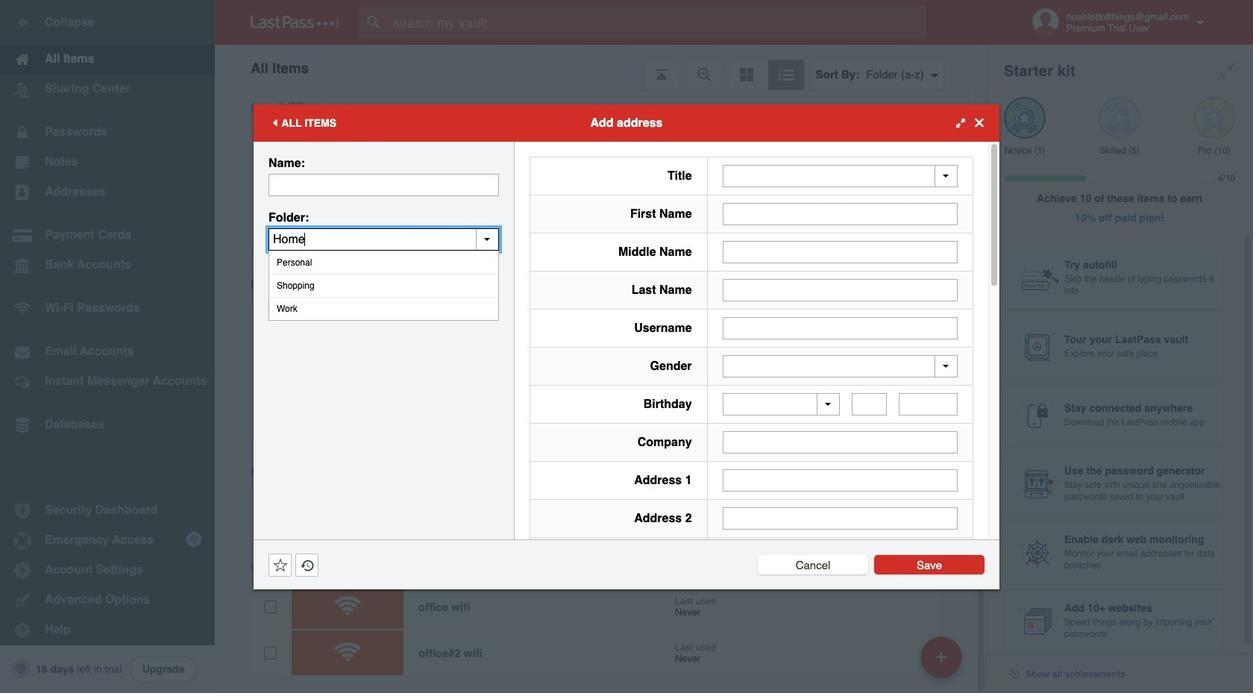 Task type: locate. For each thing, give the bounding box(es) containing it.
None text field
[[723, 241, 958, 263], [723, 279, 958, 301], [852, 393, 888, 416], [899, 393, 958, 416], [723, 469, 958, 492], [723, 241, 958, 263], [723, 279, 958, 301], [852, 393, 888, 416], [899, 393, 958, 416], [723, 469, 958, 492]]

None text field
[[269, 174, 499, 196], [723, 203, 958, 225], [269, 228, 499, 250], [723, 317, 958, 339], [723, 431, 958, 454], [723, 507, 958, 530], [269, 174, 499, 196], [723, 203, 958, 225], [269, 228, 499, 250], [723, 317, 958, 339], [723, 431, 958, 454], [723, 507, 958, 530]]

dialog
[[254, 104, 1000, 693]]

lastpass image
[[251, 16, 339, 29]]

main navigation navigation
[[0, 0, 215, 693]]



Task type: describe. For each thing, give the bounding box(es) containing it.
vault options navigation
[[215, 45, 987, 90]]

new item navigation
[[916, 632, 972, 693]]

search my vault text field
[[360, 6, 956, 39]]

Search search field
[[360, 6, 956, 39]]

new item image
[[937, 652, 947, 662]]



Task type: vqa. For each thing, say whether or not it's contained in the screenshot.
"password field"
no



